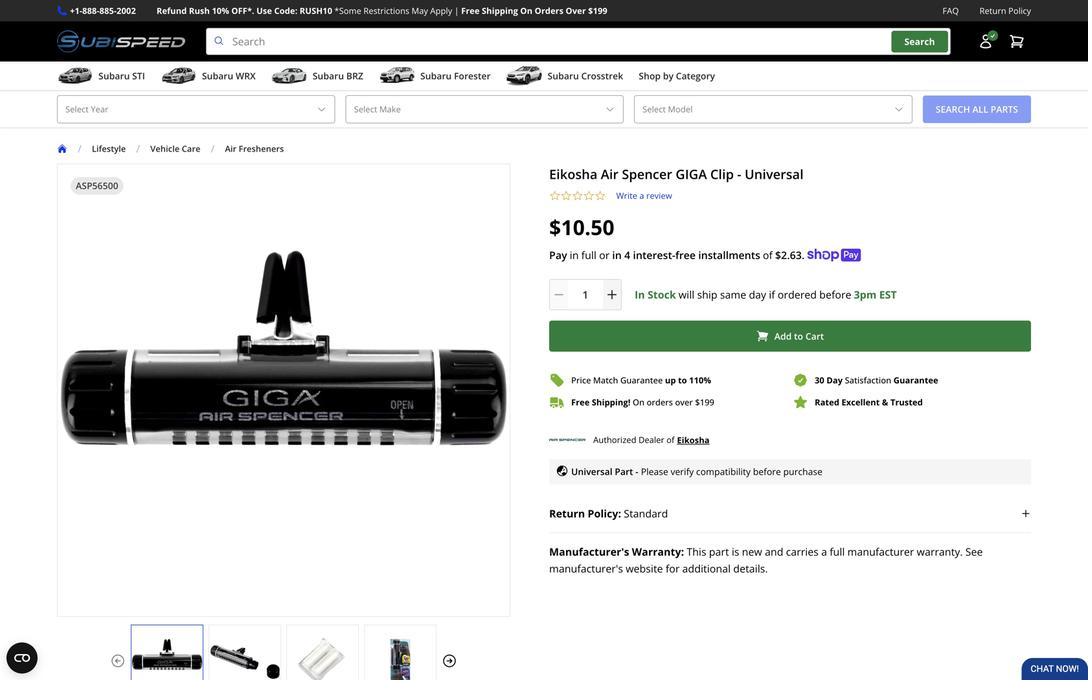 Task type: describe. For each thing, give the bounding box(es) containing it.
may
[[412, 5, 428, 17]]

orders
[[535, 5, 564, 17]]

1 horizontal spatial -
[[737, 165, 742, 183]]

Select Make button
[[346, 95, 624, 123]]

carries
[[786, 545, 819, 559]]

will
[[679, 288, 695, 302]]

cart
[[806, 330, 824, 342]]

eikosha link
[[677, 433, 710, 447]]

warranty:
[[632, 545, 684, 559]]

shop
[[639, 70, 661, 82]]

shipping!
[[592, 397, 631, 408]]

subaru wrx button
[[161, 64, 256, 90]]

return policy
[[980, 5, 1031, 17]]

lifestyle
[[92, 143, 126, 155]]

write a review link
[[616, 190, 672, 202]]

4 asp56500 eikosha air spencer giga clip - universal-green breeze, image from the left
[[365, 638, 436, 680]]

Select Model button
[[634, 95, 913, 123]]

a subaru sti thumbnail image image
[[57, 66, 93, 86]]

2 empty star image from the left
[[572, 190, 583, 202]]

faq
[[943, 5, 959, 17]]

this part is new and carries a full manufacturer warranty. see manufacturer's website for additional details.
[[549, 545, 983, 576]]

policy
[[1009, 5, 1031, 17]]

10%
[[212, 5, 229, 17]]

orders
[[647, 397, 673, 408]]

$2.63
[[775, 248, 802, 262]]

price match guarantee up to 110%
[[571, 374, 711, 386]]

0 vertical spatial on
[[520, 5, 533, 17]]

over
[[566, 5, 586, 17]]

decrement image
[[553, 288, 566, 301]]

refund rush 10% off*. use code: rush10 *some restrictions may apply | free shipping on orders over $199
[[157, 5, 608, 17]]

add
[[775, 330, 792, 342]]

pay
[[549, 248, 567, 262]]

rated excellent & trusted
[[815, 397, 923, 408]]

crosstrek
[[581, 70, 623, 82]]

Select Year button
[[57, 95, 335, 123]]

2 asp56500 eikosha air spencer giga clip - universal-green breeze, image from the left
[[209, 638, 281, 680]]

refund
[[157, 5, 187, 17]]

additional
[[683, 562, 731, 576]]

open widget image
[[6, 643, 38, 674]]

authorized dealer of eikosha
[[593, 434, 710, 446]]

3pm
[[854, 288, 877, 302]]

giga
[[676, 165, 707, 183]]

0 vertical spatial air
[[225, 143, 237, 155]]

|
[[455, 5, 459, 17]]

faq link
[[943, 4, 959, 18]]

1 vertical spatial on
[[633, 397, 645, 408]]

this
[[687, 545, 707, 559]]

vehicle
[[150, 143, 180, 155]]

ship
[[697, 288, 718, 302]]

day
[[827, 374, 843, 386]]

subaru for subaru sti
[[98, 70, 130, 82]]

shipping
[[482, 5, 518, 17]]

compatibility
[[696, 466, 751, 478]]

/ for vehicle care
[[136, 142, 140, 156]]

subaru for subaru wrx
[[202, 70, 233, 82]]

of inside authorized dealer of eikosha
[[667, 434, 675, 446]]

review
[[647, 190, 672, 202]]

shop pay image
[[807, 249, 861, 262]]

manufacturer's
[[549, 545, 629, 559]]

select make image
[[605, 104, 616, 115]]

policy:
[[588, 507, 621, 520]]

0 vertical spatial before
[[820, 288, 852, 302]]

shop by category button
[[639, 64, 715, 90]]

verify
[[671, 466, 694, 478]]

part
[[615, 466, 633, 478]]

details.
[[734, 562, 768, 576]]

satisfaction
[[845, 374, 892, 386]]

interest-
[[633, 248, 676, 262]]

a subaru crosstrek thumbnail image image
[[506, 66, 543, 86]]

3 asp56500 eikosha air spencer giga clip - universal-green breeze, image from the left
[[287, 638, 358, 680]]

see
[[966, 545, 983, 559]]

authorized
[[593, 434, 637, 446]]

dealer
[[639, 434, 665, 446]]

if
[[769, 288, 775, 302]]

rated
[[815, 397, 840, 408]]

forester
[[454, 70, 491, 82]]

full inside this part is new and carries a full manufacturer warranty. see manufacturer's website for additional details.
[[830, 545, 845, 559]]

est
[[880, 288, 897, 302]]

universal part - please verify compatibility before purchase
[[571, 466, 823, 478]]

3 empty star image from the left
[[595, 190, 606, 202]]

a subaru brz thumbnail image image
[[271, 66, 308, 86]]

0 vertical spatial full
[[582, 248, 597, 262]]

0 horizontal spatial before
[[753, 466, 781, 478]]

clip
[[711, 165, 734, 183]]

warranty.
[[917, 545, 963, 559]]

return for return policy
[[980, 5, 1007, 17]]

stock
[[648, 288, 676, 302]]

1 vertical spatial universal
[[571, 466, 613, 478]]

apply
[[430, 5, 452, 17]]

a subaru wrx thumbnail image image
[[161, 66, 197, 86]]

eikosha inside authorized dealer of eikosha
[[677, 434, 710, 446]]

installments
[[699, 248, 761, 262]]

+1-888-885-2002
[[70, 5, 136, 17]]

2 in from the left
[[612, 248, 622, 262]]

+1-888-885-2002 link
[[70, 4, 136, 18]]

new
[[742, 545, 762, 559]]



Task type: locate. For each thing, give the bounding box(es) containing it.
of left $2.63
[[763, 248, 773, 262]]

rush10
[[300, 5, 332, 17]]

1 vertical spatial a
[[822, 545, 827, 559]]

full
[[582, 248, 597, 262], [830, 545, 845, 559]]

&
[[882, 397, 889, 408]]

brz
[[346, 70, 363, 82]]

restrictions
[[364, 5, 410, 17]]

0 vertical spatial eikosha
[[549, 165, 598, 183]]

eikosha image
[[549, 431, 586, 449]]

0 horizontal spatial eikosha
[[549, 165, 598, 183]]

1 horizontal spatial eikosha
[[677, 434, 710, 446]]

0 horizontal spatial universal
[[571, 466, 613, 478]]

free shipping! on orders over $ 199
[[571, 397, 715, 408]]

subaru for subaru brz
[[313, 70, 344, 82]]

free down 'price'
[[571, 397, 590, 408]]

of
[[763, 248, 773, 262], [667, 434, 675, 446]]

1 / from the left
[[78, 142, 82, 156]]

110%
[[689, 374, 711, 386]]

.
[[802, 248, 805, 262]]

subaru left the sti
[[98, 70, 130, 82]]

subaru left brz
[[313, 70, 344, 82]]

1 guarantee from the left
[[621, 374, 663, 386]]

match
[[593, 374, 618, 386]]

over
[[675, 397, 693, 408]]

home image
[[57, 144, 67, 154]]

subaru inside dropdown button
[[548, 70, 579, 82]]

guarantee up free shipping! on orders over $ 199 at bottom right
[[621, 374, 663, 386]]

please
[[641, 466, 669, 478]]

1 vertical spatial to
[[678, 374, 687, 386]]

30 day satisfaction guarantee
[[815, 374, 939, 386]]

None number field
[[549, 279, 622, 310]]

1 horizontal spatial empty star image
[[583, 190, 595, 202]]

0 vertical spatial universal
[[745, 165, 804, 183]]

0 horizontal spatial free
[[461, 5, 480, 17]]

1 horizontal spatial universal
[[745, 165, 804, 183]]

return policy: standard
[[549, 507, 668, 520]]

a inside this part is new and carries a full manufacturer warranty. see manufacturer's website for additional details.
[[822, 545, 827, 559]]

manufacturer's
[[549, 562, 623, 576]]

excellent
[[842, 397, 880, 408]]

vehicle care link
[[150, 143, 211, 155], [150, 143, 200, 155]]

universal left part
[[571, 466, 613, 478]]

search
[[905, 35, 935, 48]]

1 horizontal spatial return
[[980, 5, 1007, 17]]

search input field
[[206, 28, 951, 55]]

to right up
[[678, 374, 687, 386]]

1 asp56500 eikosha air spencer giga clip - universal-green breeze, image from the left
[[132, 638, 203, 680]]

subaru left forester
[[420, 70, 452, 82]]

1 subaru from the left
[[98, 70, 130, 82]]

0 horizontal spatial full
[[582, 248, 597, 262]]

/ right home icon
[[78, 142, 82, 156]]

free right "|"
[[461, 5, 480, 17]]

before
[[820, 288, 852, 302], [753, 466, 781, 478]]

guarantee up trusted
[[894, 374, 939, 386]]

0 vertical spatial a
[[640, 190, 644, 202]]

care
[[182, 143, 200, 155]]

return policy link
[[980, 4, 1031, 18]]

4
[[625, 248, 631, 262]]

1 horizontal spatial /
[[136, 142, 140, 156]]

in left '4'
[[612, 248, 622, 262]]

4 subaru from the left
[[420, 70, 452, 82]]

0 horizontal spatial empty star image
[[549, 190, 561, 202]]

in
[[570, 248, 579, 262], [612, 248, 622, 262]]

search button
[[892, 31, 948, 52]]

+1-
[[70, 5, 82, 17]]

to inside button
[[794, 330, 803, 342]]

1 vertical spatial eikosha
[[677, 434, 710, 446]]

0 horizontal spatial -
[[636, 466, 639, 478]]

subaru sti button
[[57, 64, 145, 90]]

full right carries
[[830, 545, 845, 559]]

part
[[709, 545, 729, 559]]

/ for air fresheners
[[211, 142, 215, 156]]

code:
[[274, 5, 298, 17]]

subaru down search input field
[[548, 70, 579, 82]]

$199
[[588, 5, 608, 17]]

a
[[640, 190, 644, 202], [822, 545, 827, 559]]

fresheners
[[239, 143, 284, 155]]

1 horizontal spatial a
[[822, 545, 827, 559]]

- right part
[[636, 466, 639, 478]]

0 horizontal spatial air
[[225, 143, 237, 155]]

pay in full or in 4 interest-free installments of $2.63 .
[[549, 248, 805, 262]]

0 vertical spatial return
[[980, 5, 1007, 17]]

purchase
[[784, 466, 823, 478]]

price
[[571, 374, 591, 386]]

use
[[257, 5, 272, 17]]

30
[[815, 374, 825, 386]]

1 vertical spatial air
[[601, 165, 619, 183]]

0 horizontal spatial on
[[520, 5, 533, 17]]

air fresheners
[[225, 143, 284, 155]]

asp56500
[[76, 180, 118, 192]]

subaru left wrx
[[202, 70, 233, 82]]

return inside return policy link
[[980, 5, 1007, 17]]

/ right 'care'
[[211, 142, 215, 156]]

1 vertical spatial free
[[571, 397, 590, 408]]

0 horizontal spatial guarantee
[[621, 374, 663, 386]]

eikosha up $10.50
[[549, 165, 598, 183]]

0 horizontal spatial return
[[549, 507, 585, 520]]

empty star image
[[549, 190, 561, 202], [583, 190, 595, 202]]

before left 3pm
[[820, 288, 852, 302]]

1 in from the left
[[570, 248, 579, 262]]

1 horizontal spatial air
[[601, 165, 619, 183]]

subaru crosstrek
[[548, 70, 623, 82]]

0 vertical spatial to
[[794, 330, 803, 342]]

to right add
[[794, 330, 803, 342]]

1 horizontal spatial of
[[763, 248, 773, 262]]

/ for lifestyle
[[78, 142, 82, 156]]

1 vertical spatial -
[[636, 466, 639, 478]]

1 horizontal spatial on
[[633, 397, 645, 408]]

guarantee
[[621, 374, 663, 386], [894, 374, 939, 386]]

subaru sti
[[98, 70, 145, 82]]

2002
[[117, 5, 136, 17]]

select model image
[[894, 104, 904, 115]]

1 vertical spatial before
[[753, 466, 781, 478]]

1 empty star image from the left
[[549, 190, 561, 202]]

0 horizontal spatial /
[[78, 142, 82, 156]]

manufacturer
[[848, 545, 914, 559]]

a right write
[[640, 190, 644, 202]]

a right carries
[[822, 545, 827, 559]]

by
[[663, 70, 674, 82]]

add to cart button
[[549, 321, 1031, 352]]

for
[[666, 562, 680, 576]]

0 horizontal spatial a
[[640, 190, 644, 202]]

subaru crosstrek button
[[506, 64, 623, 90]]

is
[[732, 545, 740, 559]]

1 vertical spatial of
[[667, 434, 675, 446]]

go to right image image
[[442, 653, 457, 669]]

asp56500 eikosha air spencer giga clip - universal-green breeze, image
[[132, 638, 203, 680], [209, 638, 281, 680], [287, 638, 358, 680], [365, 638, 436, 680]]

3 / from the left
[[211, 142, 215, 156]]

1 empty star image from the left
[[561, 190, 572, 202]]

/
[[78, 142, 82, 156], [136, 142, 140, 156], [211, 142, 215, 156]]

up
[[665, 374, 676, 386]]

or
[[599, 248, 610, 262]]

0 vertical spatial of
[[763, 248, 773, 262]]

same
[[720, 288, 747, 302]]

button image
[[978, 34, 994, 49]]

1 vertical spatial return
[[549, 507, 585, 520]]

on
[[520, 5, 533, 17], [633, 397, 645, 408]]

air
[[225, 143, 237, 155], [601, 165, 619, 183]]

0 horizontal spatial of
[[667, 434, 675, 446]]

air up write
[[601, 165, 619, 183]]

air left fresheners
[[225, 143, 237, 155]]

subispeed logo image
[[57, 28, 185, 55]]

- right clip
[[737, 165, 742, 183]]

2 subaru from the left
[[202, 70, 233, 82]]

1 horizontal spatial to
[[794, 330, 803, 342]]

0 vertical spatial free
[[461, 5, 480, 17]]

1 horizontal spatial before
[[820, 288, 852, 302]]

subaru for subaru crosstrek
[[548, 70, 579, 82]]

subaru brz button
[[271, 64, 363, 90]]

return left policy:
[[549, 507, 585, 520]]

1 horizontal spatial in
[[612, 248, 622, 262]]

universal right clip
[[745, 165, 804, 183]]

in right pay
[[570, 248, 579, 262]]

1 horizontal spatial free
[[571, 397, 590, 408]]

empty star image
[[561, 190, 572, 202], [572, 190, 583, 202], [595, 190, 606, 202]]

$10.50
[[549, 213, 615, 241]]

before left the purchase
[[753, 466, 781, 478]]

5 subaru from the left
[[548, 70, 579, 82]]

in
[[635, 288, 645, 302]]

of right the dealer
[[667, 434, 675, 446]]

increment image
[[606, 288, 619, 301]]

1 vertical spatial full
[[830, 545, 845, 559]]

2 guarantee from the left
[[894, 374, 939, 386]]

2 horizontal spatial /
[[211, 142, 215, 156]]

2 empty star image from the left
[[583, 190, 595, 202]]

wrx
[[236, 70, 256, 82]]

1 horizontal spatial full
[[830, 545, 845, 559]]

0 vertical spatial -
[[737, 165, 742, 183]]

3 subaru from the left
[[313, 70, 344, 82]]

vehicle care
[[150, 143, 200, 155]]

subaru forester button
[[379, 64, 491, 90]]

write
[[616, 190, 638, 202]]

2 / from the left
[[136, 142, 140, 156]]

subaru brz
[[313, 70, 363, 82]]

sti
[[132, 70, 145, 82]]

full left or at the right top of the page
[[582, 248, 597, 262]]

*some
[[335, 5, 361, 17]]

off*.
[[231, 5, 254, 17]]

a subaru forester thumbnail image image
[[379, 66, 415, 86]]

1 horizontal spatial guarantee
[[894, 374, 939, 386]]

return for return policy: standard
[[549, 507, 585, 520]]

return left policy
[[980, 5, 1007, 17]]

eikosha up universal part - please verify compatibility before purchase
[[677, 434, 710, 446]]

/ left vehicle
[[136, 142, 140, 156]]

0 horizontal spatial in
[[570, 248, 579, 262]]

0 horizontal spatial to
[[678, 374, 687, 386]]

subaru for subaru forester
[[420, 70, 452, 82]]

select year image
[[317, 104, 327, 115]]

shop by category
[[639, 70, 715, 82]]

and
[[765, 545, 784, 559]]

standard
[[624, 507, 668, 520]]



Task type: vqa. For each thing, say whether or not it's contained in the screenshot.
Installments
yes



